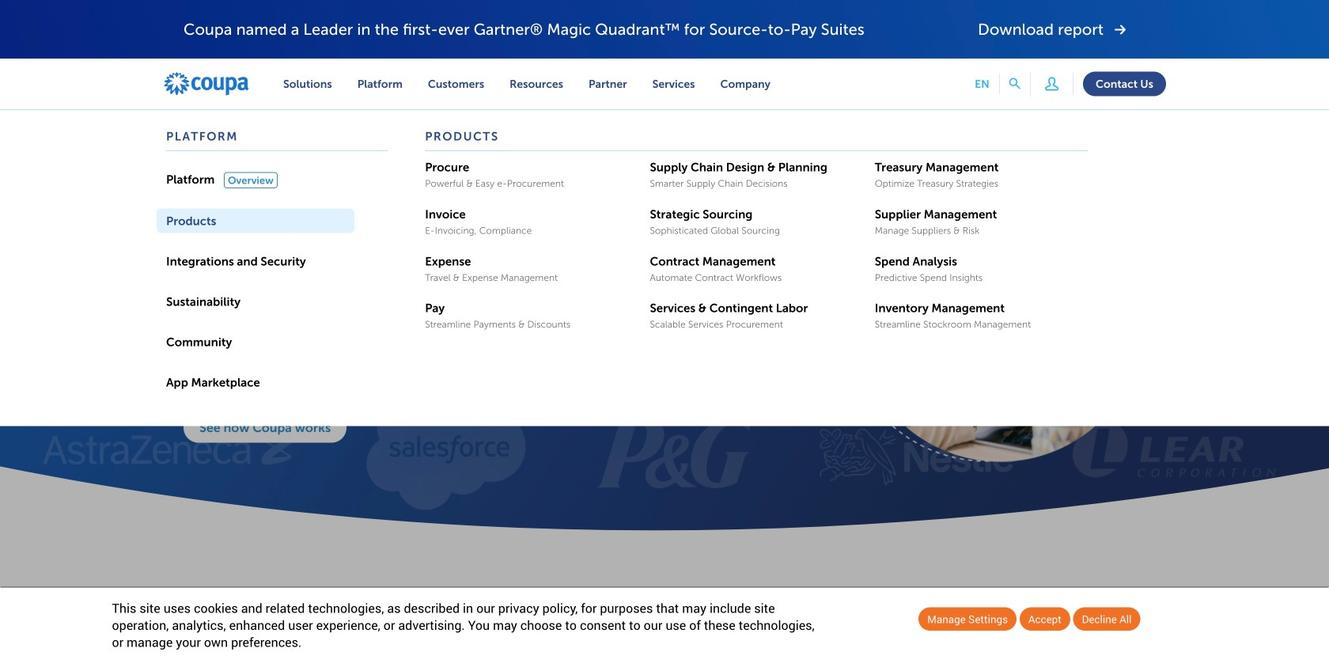 Task type: describe. For each thing, give the bounding box(es) containing it.
staff members talking image
[[838, 173, 1146, 462]]



Task type: vqa. For each thing, say whether or not it's contained in the screenshot.
mag glass icon
yes



Task type: locate. For each thing, give the bounding box(es) containing it.
platform_user_centric image
[[1041, 72, 1064, 95]]

home image
[[163, 71, 250, 97]]

mag glass image
[[1010, 78, 1021, 90]]



